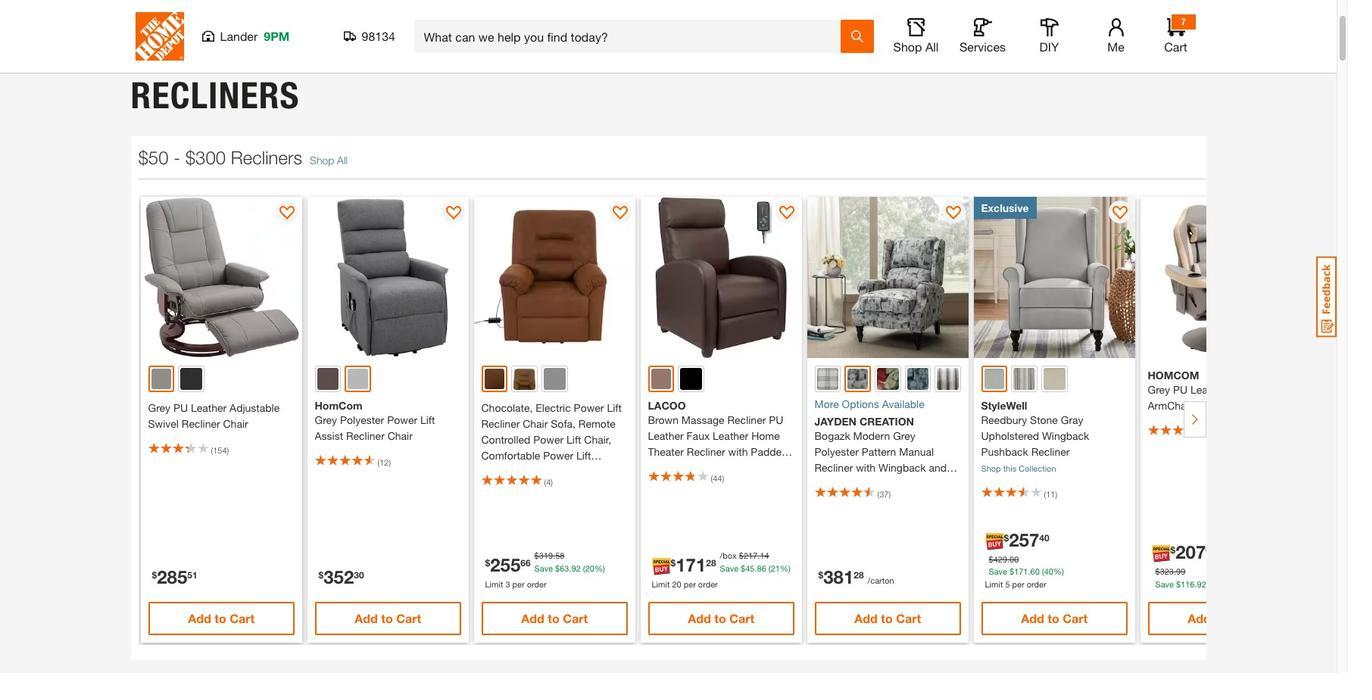 Task type: locate. For each thing, give the bounding box(es) containing it.
add to cart button down 51
[[148, 602, 295, 636]]

black image right brown icon
[[681, 368, 702, 390]]

36
[[1211, 579, 1221, 589]]

1 horizontal spatial all
[[926, 39, 939, 54]]

1 horizontal spatial %)
[[780, 563, 791, 573]]

add to cart down /carton
[[855, 612, 921, 626]]

order down $ 171 28
[[698, 579, 718, 589]]

chair up ( 12 ) on the bottom left of page
[[388, 429, 413, 442]]

$ 285 51
[[152, 567, 197, 588]]

2 horizontal spatial pu
[[1174, 383, 1188, 396]]

1 display image from the left
[[280, 206, 295, 221]]

backrest
[[740, 461, 781, 474]]

pu up the home
[[769, 413, 784, 426]]

grey image for brown image
[[348, 369, 368, 389]]

20 inside $ 255 66 $ 319 . 58 save $ 63 . 92 ( 20 %) limit 3 per order
[[585, 563, 595, 573]]

40
[[1040, 532, 1050, 543], [1045, 567, 1054, 577]]

1 horizontal spatial and
[[929, 461, 947, 474]]

stripe black image
[[937, 368, 959, 390]]

7
[[1181, 16, 1186, 27]]

0 horizontal spatial 28
[[706, 557, 716, 568]]

chair,
[[584, 433, 612, 446]]

save inside /box $ 217 . 14 save $ 45 . 86 ( 21 %) limit 20 per order
[[720, 563, 739, 573]]

1 limit from the left
[[485, 579, 503, 589]]

45
[[746, 563, 755, 573]]

28 inside $ 381 28 /carton
[[854, 570, 864, 581]]

28
[[706, 557, 716, 568], [854, 570, 864, 581]]

save down /box
[[720, 563, 739, 573]]

6 add to cart button from the left
[[982, 602, 1128, 636]]

order down 66
[[527, 579, 547, 589]]

pu
[[1174, 383, 1188, 396], [173, 401, 188, 414], [769, 413, 784, 426]]

assist
[[315, 429, 343, 442]]

1 vertical spatial 28
[[854, 570, 864, 581]]

0 vertical spatial recliners
[[131, 73, 300, 117]]

lander
[[220, 29, 258, 43]]

1 horizontal spatial wingback
[[1042, 429, 1090, 442]]

stone
[[1031, 413, 1058, 426]]

2 vertical spatial shop
[[982, 463, 1001, 473]]

to for 255
[[548, 612, 560, 626]]

$ inside '$ 285 51'
[[152, 570, 157, 581]]

polyester
[[340, 413, 384, 426], [815, 445, 859, 458]]

207
[[1176, 542, 1206, 563]]

grey inside homcom grey polyester power lift assist recliner chair
[[315, 413, 337, 426]]

%) inside $ 429 . 00 save $ 171 . 60 ( 40 %) limit 5 per order
[[1054, 567, 1064, 577]]

5 display image from the left
[[946, 206, 961, 221]]

cart for $ add to cart button
[[730, 612, 755, 626]]

92 left 36
[[1198, 579, 1207, 589]]

add to cart down 30
[[355, 612, 421, 626]]

recliners
[[131, 73, 300, 117], [231, 147, 302, 168], [482, 465, 525, 478]]

28 left /carton
[[854, 570, 864, 581]]

to for 352
[[381, 612, 393, 626]]

0 horizontal spatial grey image
[[348, 369, 368, 389]]

0 horizontal spatial gray image
[[151, 369, 171, 389]]

black image up grey pu leather adjustable swivel recliner chair
[[180, 368, 202, 390]]

jayden
[[815, 415, 857, 428]]

30
[[354, 570, 364, 581]]

2 limit from the left
[[652, 579, 670, 589]]

remote
[[579, 417, 616, 430]]

add down 60
[[1022, 612, 1045, 626]]

grey pu leather adjustable swivel recliner chair image
[[141, 197, 302, 358]]

4 to from the left
[[715, 612, 726, 626]]

$
[[1004, 532, 1009, 543], [1171, 545, 1176, 556], [535, 551, 539, 561], [739, 551, 744, 561], [989, 554, 994, 564], [485, 557, 490, 568], [671, 557, 676, 568], [555, 563, 560, 573], [741, 563, 746, 573], [1010, 567, 1015, 577], [1156, 567, 1161, 577], [152, 570, 157, 581], [319, 570, 324, 581], [819, 570, 824, 581], [1177, 579, 1181, 589]]

( 44 )
[[711, 473, 724, 483]]

1 horizontal spatial shop
[[894, 39, 922, 54]]

6 to from the left
[[1048, 612, 1060, 626]]

per inside /box $ 217 . 14 save $ 45 . 86 ( 21 %) limit 20 per order
[[684, 579, 696, 589]]

1 order from the left
[[527, 579, 547, 589]]

1 add to cart button from the left
[[148, 602, 295, 636]]

polyester down bogazk
[[815, 445, 859, 458]]

0 horizontal spatial 20
[[585, 563, 595, 573]]

display image
[[280, 206, 295, 221], [446, 206, 461, 221], [613, 206, 628, 221], [780, 206, 795, 221], [946, 206, 961, 221]]

recliners down the comfortable
[[482, 465, 525, 478]]

massage up faux
[[682, 413, 725, 426]]

add to cart down 51
[[188, 612, 255, 626]]

recliners inside the chocolate, electric power lift recliner chair sofa, remote controlled power lift chair, comfortable power lift recliners
[[482, 465, 525, 478]]

)
[[227, 445, 229, 455], [389, 457, 391, 467], [722, 473, 724, 483], [551, 477, 553, 487], [889, 489, 891, 499], [1056, 489, 1058, 499]]

28 for 381
[[854, 570, 864, 581]]

0 vertical spatial massage
[[682, 413, 725, 426]]

cart
[[1165, 39, 1188, 54], [230, 612, 255, 626], [396, 612, 421, 626], [563, 612, 588, 626], [730, 612, 755, 626], [896, 612, 921, 626], [1063, 612, 1088, 626], [1230, 612, 1255, 626]]

adjustable
[[230, 401, 280, 414]]

per
[[513, 579, 525, 589], [684, 579, 696, 589], [1013, 579, 1025, 589]]

chocolate,
[[482, 401, 533, 414]]

%) right 60
[[1054, 567, 1064, 577]]

28 inside $ 171 28
[[706, 557, 716, 568]]

power up ( 12 ) on the bottom left of page
[[387, 413, 418, 426]]

services button
[[959, 18, 1007, 55]]

leather up the 154 on the left bottom of the page
[[191, 401, 227, 414]]

2 display image from the left
[[446, 206, 461, 221]]

black image
[[180, 368, 202, 390], [681, 368, 702, 390]]

1 horizontal spatial order
[[698, 579, 718, 589]]

6 add to cart from the left
[[1022, 612, 1088, 626]]

44
[[713, 473, 722, 483]]

0 horizontal spatial order
[[527, 579, 547, 589]]

92 right the 63
[[572, 563, 581, 573]]

4 add to cart from the left
[[688, 612, 755, 626]]

1 vertical spatial recliners
[[231, 147, 302, 168]]

4 add to cart button from the left
[[648, 602, 795, 636]]

leather down homcom at the right bottom of page
[[1191, 383, 1227, 396]]

gray image
[[544, 368, 566, 390], [151, 369, 171, 389]]

and down theater
[[673, 461, 691, 474]]

( 11 )
[[1044, 489, 1058, 499]]

7 to from the left
[[1215, 612, 1226, 626]]

2 per from the left
[[684, 579, 696, 589]]

leather inside homcom grey pu leather recliner armchair
[[1191, 383, 1227, 396]]

2 horizontal spatial order
[[1027, 579, 1047, 589]]

stone gray image
[[985, 369, 1005, 389]]

1 horizontal spatial 92
[[1198, 579, 1207, 589]]

padded
[[751, 445, 788, 458]]

0 horizontal spatial 92
[[572, 563, 581, 573]]

0 horizontal spatial all
[[337, 153, 348, 166]]

brown image
[[651, 369, 671, 389]]

3 limit from the left
[[985, 579, 1003, 589]]

$ left 00
[[989, 554, 994, 564]]

$ left 51
[[152, 570, 157, 581]]

armchair
[[1148, 399, 1193, 412]]

pu inside lacoo brown massage recliner pu leather faux leather home theater recliner with padded seat and massage backrest
[[769, 413, 784, 426]]

3 add to cart button from the left
[[482, 602, 628, 636]]

grey image up "options"
[[848, 369, 868, 389]]

add to cart button down 30
[[315, 602, 461, 636]]

$ down 58
[[555, 563, 560, 573]]

92 inside $ 323 . 99 save $ 116 . 92 ( 36
[[1198, 579, 1207, 589]]

grey up assist
[[315, 413, 337, 426]]

stylewell reedbury stone gray upholstered wingback pushback recliner shop this collection
[[982, 399, 1090, 473]]

2 grey image from the left
[[848, 369, 868, 389]]

1 horizontal spatial pu
[[769, 413, 784, 426]]

171 left /box
[[676, 554, 706, 576]]

grey up manual
[[893, 429, 916, 442]]

add to cart button down /carton
[[815, 602, 961, 636]]

1 vertical spatial shop
[[310, 153, 334, 166]]

$ 352 30
[[319, 567, 364, 588]]

cart for 285's add to cart button
[[230, 612, 255, 626]]

with
[[729, 445, 748, 458], [856, 461, 876, 474]]

save down 319
[[535, 563, 553, 573]]

) for 352
[[389, 457, 391, 467]]

1 horizontal spatial per
[[684, 579, 696, 589]]

leather
[[1191, 383, 1227, 396], [191, 401, 227, 414], [648, 429, 684, 442], [713, 429, 749, 442]]

recliner
[[1230, 383, 1268, 396], [728, 413, 766, 426], [182, 417, 220, 430], [482, 417, 520, 430], [346, 429, 385, 442], [687, 445, 726, 458], [1032, 445, 1070, 458], [815, 461, 853, 474]]

save down 323
[[1156, 579, 1174, 589]]

28 left /box
[[706, 557, 716, 568]]

2 horizontal spatial per
[[1013, 579, 1025, 589]]

shop all link
[[310, 153, 348, 166]]

per inside $ 429 . 00 save $ 171 . 60 ( 40 %) limit 5 per order
[[1013, 579, 1025, 589]]

shop
[[894, 39, 922, 54], [310, 153, 334, 166], [982, 463, 1001, 473]]

0 vertical spatial wingback
[[1042, 429, 1090, 442]]

$ left /box
[[671, 557, 676, 568]]

add down 51
[[188, 612, 211, 626]]

brown massage recliner pu leather faux leather home theater recliner with padded seat and massage backrest image
[[641, 197, 802, 358]]

381
[[824, 567, 854, 588]]

grey image
[[348, 369, 368, 389], [848, 369, 868, 389]]

2 horizontal spatial %)
[[1054, 567, 1064, 577]]

0 horizontal spatial shop
[[310, 153, 334, 166]]

add to cart button down $ 255 66 $ 319 . 58 save $ 63 . 92 ( 20 %) limit 3 per order
[[482, 602, 628, 636]]

add down 30
[[355, 612, 378, 626]]

0 vertical spatial 92
[[572, 563, 581, 573]]

92 inside $ 255 66 $ 319 . 58 save $ 63 . 92 ( 20 %) limit 3 per order
[[572, 563, 581, 573]]

1 horizontal spatial 20
[[672, 579, 682, 589]]

1 vertical spatial 92
[[1198, 579, 1207, 589]]

shop inside the stylewell reedbury stone gray upholstered wingback pushback recliner shop this collection
[[982, 463, 1001, 473]]

( 4 )
[[544, 477, 553, 487]]

0 horizontal spatial per
[[513, 579, 525, 589]]

58
[[555, 551, 565, 561]]

add to cart button down 36
[[1148, 602, 1295, 636]]

diy button
[[1026, 18, 1074, 55]]

add to cart down /box $ 217 . 14 save $ 45 . 86 ( 21 %) limit 20 per order
[[688, 612, 755, 626]]

display image for 352
[[446, 206, 461, 221]]

0 horizontal spatial and
[[673, 461, 691, 474]]

2 to from the left
[[381, 612, 393, 626]]

pu down homcom at the right bottom of page
[[1174, 383, 1188, 396]]

$ 257 40
[[1004, 529, 1050, 551]]

limit inside /box $ 217 . 14 save $ 45 . 86 ( 21 %) limit 20 per order
[[652, 579, 670, 589]]

recliner inside homcom grey polyester power lift assist recliner chair
[[346, 429, 385, 442]]

0 vertical spatial polyester
[[340, 413, 384, 426]]

1 per from the left
[[513, 579, 525, 589]]

power
[[574, 401, 604, 414], [387, 413, 418, 426], [534, 433, 564, 446], [543, 449, 574, 462]]

$ 207 07
[[1171, 542, 1217, 563]]

1 horizontal spatial 28
[[854, 570, 864, 581]]

0 horizontal spatial chair
[[223, 417, 248, 430]]

3 to from the left
[[548, 612, 560, 626]]

grey image right brown image
[[348, 369, 368, 389]]

40 right 60
[[1045, 567, 1054, 577]]

pu up swivel
[[173, 401, 188, 414]]

chair down adjustable on the bottom left of the page
[[223, 417, 248, 430]]

2 add to cart from the left
[[355, 612, 421, 626]]

$ 429 . 00 save $ 171 . 60 ( 40 %) limit 5 per order
[[985, 554, 1064, 589]]

wingback down gray
[[1042, 429, 1090, 442]]

diy
[[1040, 39, 1060, 54]]

sofa,
[[551, 417, 576, 430]]

polyester inside homcom grey polyester power lift assist recliner chair
[[340, 413, 384, 426]]

all
[[926, 39, 939, 54], [337, 153, 348, 166]]

1 and from the left
[[673, 461, 691, 474]]

grey
[[1148, 383, 1171, 396], [148, 401, 171, 414], [315, 413, 337, 426], [893, 429, 916, 442]]

this
[[1004, 463, 1017, 473]]

with up wood
[[856, 461, 876, 474]]

add to cart down $ 255 66 $ 319 . 58 save $ 63 . 92 ( 20 %) limit 3 per order
[[522, 612, 588, 626]]

$ up 323
[[1171, 545, 1176, 556]]

60
[[1031, 567, 1040, 577]]

wingback
[[1042, 429, 1090, 442], [879, 461, 926, 474]]

20 inside /box $ 217 . 14 save $ 45 . 86 ( 21 %) limit 20 per order
[[672, 579, 682, 589]]

1 vertical spatial with
[[856, 461, 876, 474]]

save
[[535, 563, 553, 573], [720, 563, 739, 573], [989, 567, 1008, 577], [1156, 579, 1174, 589]]

$ inside $ 171 28
[[671, 557, 676, 568]]

6 add from the left
[[1022, 612, 1045, 626]]

1 horizontal spatial limit
[[652, 579, 670, 589]]

brown image
[[317, 368, 339, 390]]

$ left 30
[[319, 570, 324, 581]]

$ inside $ 381 28 /carton
[[819, 570, 824, 581]]

add to cart for 429
[[1022, 612, 1088, 626]]

$ right /box
[[739, 551, 744, 561]]

to for 285
[[215, 612, 226, 626]]

save down 429 at the bottom of the page
[[989, 567, 1008, 577]]

per right 5
[[1013, 579, 1025, 589]]

$ up 429 at the bottom of the page
[[1004, 532, 1009, 543]]

add to cart button down /box $ 217 . 14 save $ 45 . 86 ( 21 %) limit 20 per order
[[648, 602, 795, 636]]

3 per from the left
[[1013, 579, 1025, 589]]

polyester down the homcom
[[340, 413, 384, 426]]

2 black image from the left
[[681, 368, 702, 390]]

homcom grey pu leather recliner armchair
[[1148, 369, 1268, 412]]

20 down $ 171 28
[[672, 579, 682, 589]]

1 horizontal spatial black image
[[681, 368, 702, 390]]

grey up armchair
[[1148, 383, 1171, 396]]

0 horizontal spatial pu
[[173, 401, 188, 414]]

0 vertical spatial with
[[729, 445, 748, 458]]

0 vertical spatial shop
[[894, 39, 922, 54]]

wingback inside the stylewell reedbury stone gray upholstered wingback pushback recliner shop this collection
[[1042, 429, 1090, 442]]

171 left 60
[[1015, 567, 1029, 577]]

reedbury stone gray upholstered wingback pushback recliner image
[[974, 197, 1136, 358]]

chocolate, electric power lift recliner chair sofa, remote controlled power lift chair, comfortable power lift recliners image
[[474, 197, 636, 358]]

exclusive
[[982, 201, 1029, 214]]

recliners up $300
[[131, 73, 300, 117]]

4 display image from the left
[[780, 206, 795, 221]]

257
[[1009, 529, 1040, 551]]

add down the 116
[[1188, 612, 1211, 626]]

1 vertical spatial wingback
[[879, 461, 926, 474]]

shop this collection link
[[982, 463, 1057, 473]]

1 horizontal spatial grey image
[[848, 369, 868, 389]]

add for 352
[[355, 612, 378, 626]]

grey inside jayden creation bogazk modern grey polyester pattern manual recliner with wingback and rubber wood legs
[[893, 429, 916, 442]]

more
[[815, 397, 839, 410]]

per down $ 171 28
[[684, 579, 696, 589]]

1 horizontal spatial gray image
[[544, 368, 566, 390]]

1 horizontal spatial chair
[[388, 429, 413, 442]]

0 vertical spatial 28
[[706, 557, 716, 568]]

add to cart button down 60
[[982, 602, 1128, 636]]

2 and from the left
[[929, 461, 947, 474]]

manual
[[900, 445, 934, 458]]

1 vertical spatial massage
[[694, 461, 737, 474]]

gray image up swivel
[[151, 369, 171, 389]]

sponsored banner image
[[131, 0, 1207, 58]]

add to cart for 352
[[355, 612, 421, 626]]

more options available link
[[815, 396, 961, 412]]

$ down 99
[[1177, 579, 1181, 589]]

0 vertical spatial 40
[[1040, 532, 1050, 543]]

shop inside $50 - $300  recliners shop all
[[310, 153, 334, 166]]

and down manual
[[929, 461, 947, 474]]

63
[[560, 563, 569, 573]]

1 to from the left
[[215, 612, 226, 626]]

3 add from the left
[[522, 612, 545, 626]]

cart for 429 add to cart button
[[1063, 612, 1088, 626]]

What can we help you find today? search field
[[424, 20, 840, 52]]

chair down electric at the bottom of page
[[523, 417, 548, 430]]

1 horizontal spatial with
[[856, 461, 876, 474]]

add down /carton
[[855, 612, 878, 626]]

( inside $ 323 . 99 save $ 116 . 92 ( 36
[[1209, 579, 1211, 589]]

1 grey image from the left
[[348, 369, 368, 389]]

40 up 60
[[1040, 532, 1050, 543]]

massage down faux
[[694, 461, 737, 474]]

0 horizontal spatial limit
[[485, 579, 503, 589]]

( inside $ 429 . 00 save $ 171 . 60 ( 40 %) limit 5 per order
[[1042, 567, 1045, 577]]

upholstered
[[982, 429, 1040, 442]]

add to cart
[[188, 612, 255, 626], [355, 612, 421, 626], [522, 612, 588, 626], [688, 612, 755, 626], [855, 612, 921, 626], [1022, 612, 1088, 626], [1188, 612, 1255, 626]]

1 vertical spatial polyester
[[815, 445, 859, 458]]

1 horizontal spatial 171
[[1015, 567, 1029, 577]]

add
[[188, 612, 211, 626], [355, 612, 378, 626], [522, 612, 545, 626], [688, 612, 711, 626], [855, 612, 878, 626], [1022, 612, 1045, 626], [1188, 612, 1211, 626]]

1 vertical spatial all
[[337, 153, 348, 166]]

limit inside $ 429 . 00 save $ 171 . 60 ( 40 %) limit 5 per order
[[985, 579, 1003, 589]]

7 add to cart button from the left
[[1148, 602, 1295, 636]]

1 black image from the left
[[180, 368, 202, 390]]

add to cart down 36
[[1188, 612, 1255, 626]]

( inside /box $ 217 . 14 save $ 45 . 86 ( 21 %) limit 20 per order
[[769, 563, 771, 573]]

) for $
[[722, 473, 724, 483]]

display image for /carton
[[946, 206, 961, 221]]

3 order from the left
[[1027, 579, 1047, 589]]

shop inside button
[[894, 39, 922, 54]]

with up backrest
[[729, 445, 748, 458]]

4 add from the left
[[688, 612, 711, 626]]

3 add to cart from the left
[[522, 612, 588, 626]]

2 horizontal spatial chair
[[523, 417, 548, 430]]

to for 429
[[1048, 612, 1060, 626]]

cart for add to cart button corresponding to 255
[[563, 612, 588, 626]]

theater
[[648, 445, 684, 458]]

%) right the 63
[[595, 563, 605, 573]]

0 horizontal spatial %)
[[595, 563, 605, 573]]

feedback link image
[[1317, 256, 1337, 338]]

0 vertical spatial 20
[[585, 563, 595, 573]]

66
[[521, 557, 531, 568]]

with inside lacoo brown massage recliner pu leather faux leather home theater recliner with padded seat and massage backrest
[[729, 445, 748, 458]]

wingback up legs
[[879, 461, 926, 474]]

seat
[[648, 461, 670, 474]]

0 horizontal spatial with
[[729, 445, 748, 458]]

2 add from the left
[[355, 612, 378, 626]]

add to cart down 60
[[1022, 612, 1088, 626]]

20 right the 63
[[585, 563, 595, 573]]

add down /box $ 217 . 14 save $ 45 . 86 ( 21 %) limit 20 per order
[[688, 612, 711, 626]]

limit
[[485, 579, 503, 589], [652, 579, 670, 589], [985, 579, 1003, 589]]

/box
[[720, 551, 737, 561]]

0 horizontal spatial polyester
[[340, 413, 384, 426]]

add to cart button
[[148, 602, 295, 636], [315, 602, 461, 636], [482, 602, 628, 636], [648, 602, 795, 636], [815, 602, 961, 636], [982, 602, 1128, 636], [1148, 602, 1295, 636]]

order down 60
[[1027, 579, 1047, 589]]

-
[[174, 147, 180, 168]]

$ right 21
[[819, 570, 824, 581]]

faux
[[687, 429, 710, 442]]

2 order from the left
[[698, 579, 718, 589]]

1 vertical spatial 20
[[672, 579, 682, 589]]

1 horizontal spatial polyester
[[815, 445, 859, 458]]

bogazk modern grey polyester pattern manual recliner with wingback and rubber wood legs image
[[807, 197, 969, 358]]

2 add to cart button from the left
[[315, 602, 461, 636]]

14
[[760, 551, 770, 561]]

2 horizontal spatial shop
[[982, 463, 1001, 473]]

grey up swivel
[[148, 401, 171, 414]]

1 add to cart from the left
[[188, 612, 255, 626]]

1 vertical spatial 40
[[1045, 567, 1054, 577]]

0 horizontal spatial wingback
[[879, 461, 926, 474]]

add down $ 255 66 $ 319 . 58 save $ 63 . 92 ( 20 %) limit 3 per order
[[522, 612, 545, 626]]

%) inside /box $ 217 . 14 save $ 45 . 86 ( 21 %) limit 20 per order
[[780, 563, 791, 573]]

2 vertical spatial recliners
[[482, 465, 525, 478]]

lift inside homcom grey polyester power lift assist recliner chair
[[420, 413, 435, 426]]

0 vertical spatial all
[[926, 39, 939, 54]]

biscuit beige image
[[1044, 368, 1066, 390]]

1 add from the left
[[188, 612, 211, 626]]

%) right 86
[[780, 563, 791, 573]]

gray image up electric at the bottom of page
[[544, 368, 566, 390]]

recliners right $300
[[231, 147, 302, 168]]

per right the 3 at the left bottom of page
[[513, 579, 525, 589]]

352
[[324, 567, 354, 588]]

2 horizontal spatial limit
[[985, 579, 1003, 589]]

0 horizontal spatial black image
[[180, 368, 202, 390]]



Task type: vqa. For each thing, say whether or not it's contained in the screenshot.
PU
yes



Task type: describe. For each thing, give the bounding box(es) containing it.
collection
[[1019, 463, 1057, 473]]

154
[[213, 445, 227, 455]]

4
[[546, 477, 551, 487]]

electric
[[536, 401, 571, 414]]

power up ( 4 ) on the left bottom
[[543, 449, 574, 462]]

recliner inside the chocolate, electric power lift recliner chair sofa, remote controlled power lift chair, comfortable power lift recliners
[[482, 417, 520, 430]]

lander 9pm
[[220, 29, 290, 43]]

add to cart button for 352
[[315, 602, 461, 636]]

$50 - $300  recliners shop all
[[138, 147, 348, 168]]

( 154 )
[[211, 445, 229, 455]]

7 add to cart from the left
[[1188, 612, 1255, 626]]

with inside jayden creation bogazk modern grey polyester pattern manual recliner with wingback and rubber wood legs
[[856, 461, 876, 474]]

stylewell
[[982, 399, 1028, 412]]

( inside $ 255 66 $ 319 . 58 save $ 63 . 92 ( 20 %) limit 3 per order
[[583, 563, 585, 573]]

5 add to cart button from the left
[[815, 602, 961, 636]]

3 display image from the left
[[613, 206, 628, 221]]

chair inside the chocolate, electric power lift recliner chair sofa, remote controlled power lift chair, comfortable power lift recliners
[[523, 417, 548, 430]]

add for 429
[[1022, 612, 1045, 626]]

per inside $ 255 66 $ 319 . 58 save $ 63 . 92 ( 20 %) limit 3 per order
[[513, 579, 525, 589]]

$ left 66
[[485, 557, 490, 568]]

tan stripe image
[[1014, 368, 1036, 390]]

pu inside grey pu leather adjustable swivel recliner chair
[[173, 401, 188, 414]]

99
[[1177, 567, 1186, 577]]

options
[[842, 397, 880, 410]]

285
[[157, 567, 187, 588]]

07
[[1206, 545, 1217, 556]]

display image
[[1113, 206, 1128, 221]]

all inside button
[[926, 39, 939, 54]]

home
[[752, 429, 780, 442]]

order inside $ 255 66 $ 319 . 58 save $ 63 . 92 ( 20 %) limit 3 per order
[[527, 579, 547, 589]]

black image for $
[[681, 368, 702, 390]]

cart for 5th add to cart button from the left
[[896, 612, 921, 626]]

$ 171 28
[[671, 554, 716, 576]]

legs
[[883, 477, 906, 490]]

grey inside homcom grey pu leather recliner armchair
[[1148, 383, 1171, 396]]

40 inside $ 257 40
[[1040, 532, 1050, 543]]

cart for 352 add to cart button
[[396, 612, 421, 626]]

) for 255
[[551, 477, 553, 487]]

the home depot logo image
[[135, 12, 184, 61]]

leather inside grey pu leather adjustable swivel recliner chair
[[191, 401, 227, 414]]

chair inside homcom grey polyester power lift assist recliner chair
[[388, 429, 413, 442]]

255
[[490, 554, 521, 576]]

12
[[380, 457, 389, 467]]

homcom grey polyester power lift assist recliner chair
[[315, 399, 435, 442]]

homcom
[[315, 399, 363, 412]]

$ right 66
[[535, 551, 539, 561]]

5 add to cart from the left
[[855, 612, 921, 626]]

blue image
[[907, 368, 929, 390]]

reedbury
[[982, 413, 1028, 426]]

$300
[[185, 147, 226, 168]]

order inside $ 429 . 00 save $ 171 . 60 ( 40 %) limit 5 per order
[[1027, 579, 1047, 589]]

power inside homcom grey polyester power lift assist recliner chair
[[387, 413, 418, 426]]

$ left 99
[[1156, 567, 1161, 577]]

$ inside the $ 207 07
[[1171, 545, 1176, 556]]

$ down 00
[[1010, 567, 1015, 577]]

00
[[1010, 554, 1019, 564]]

3
[[506, 579, 510, 589]]

217
[[744, 551, 758, 561]]

51
[[187, 570, 197, 581]]

save inside $ 323 . 99 save $ 116 . 92 ( 36
[[1156, 579, 1174, 589]]

323
[[1161, 567, 1174, 577]]

order inside /box $ 217 . 14 save $ 45 . 86 ( 21 %) limit 20 per order
[[698, 579, 718, 589]]

$ 381 28 /carton
[[819, 567, 895, 588]]

chair inside grey pu leather adjustable swivel recliner chair
[[223, 417, 248, 430]]

limit inside $ 255 66 $ 319 . 58 save $ 63 . 92 ( 20 %) limit 3 per order
[[485, 579, 503, 589]]

polyester inside jayden creation bogazk modern grey polyester pattern manual recliner with wingback and rubber wood legs
[[815, 445, 859, 458]]

wingback inside jayden creation bogazk modern grey polyester pattern manual recliner with wingback and rubber wood legs
[[879, 461, 926, 474]]

add to cart button for $
[[648, 602, 795, 636]]

recliner inside the stylewell reedbury stone gray upholstered wingback pushback recliner shop this collection
[[1032, 445, 1070, 458]]

add to cart button for 255
[[482, 602, 628, 636]]

5 to from the left
[[881, 612, 893, 626]]

swivel
[[148, 417, 179, 430]]

add for 255
[[522, 612, 545, 626]]

plaid grey image
[[817, 368, 839, 390]]

add to cart for 255
[[522, 612, 588, 626]]

tropical image
[[877, 368, 899, 390]]

/box $ 217 . 14 save $ 45 . 86 ( 21 %) limit 20 per order
[[652, 551, 791, 589]]

to for $
[[715, 612, 726, 626]]

save inside $ 255 66 $ 319 . 58 save $ 63 . 92 ( 20 %) limit 3 per order
[[535, 563, 553, 573]]

319
[[539, 551, 553, 561]]

and inside lacoo brown massage recliner pu leather faux leather home theater recliner with padded seat and massage backrest
[[673, 461, 691, 474]]

services
[[960, 39, 1006, 54]]

add to cart button for 285
[[148, 602, 295, 636]]

mocha image
[[514, 368, 536, 390]]

5 add from the left
[[855, 612, 878, 626]]

leather up theater
[[648, 429, 684, 442]]

5
[[1006, 579, 1010, 589]]

add to cart for $
[[688, 612, 755, 626]]

display image for 285
[[280, 206, 295, 221]]

37
[[880, 489, 889, 499]]

grey pu leather adjustable swivel recliner chair
[[148, 401, 280, 430]]

add to cart for 285
[[188, 612, 255, 626]]

21
[[771, 563, 780, 573]]

( 12 )
[[378, 457, 391, 467]]

recliner inside grey pu leather adjustable swivel recliner chair
[[182, 417, 220, 430]]

11
[[1046, 489, 1056, 499]]

chocolate, electric power lift recliner chair sofa, remote controlled power lift chair, comfortable power lift recliners link
[[482, 400, 628, 478]]

/carton
[[868, 576, 895, 586]]

shop all button
[[892, 18, 941, 55]]

power up remote
[[574, 401, 604, 414]]

) for 285
[[227, 445, 229, 455]]

bogazk
[[815, 429, 851, 442]]

40 inside $ 429 . 00 save $ 171 . 60 ( 40 %) limit 5 per order
[[1045, 567, 1054, 577]]

available
[[883, 397, 925, 410]]

cart 7
[[1165, 16, 1188, 54]]

$ down the 217
[[741, 563, 746, 573]]

recliner inside jayden creation bogazk modern grey polyester pattern manual recliner with wingback and rubber wood legs
[[815, 461, 853, 474]]

$ inside $ 257 40
[[1004, 532, 1009, 543]]

86
[[757, 563, 767, 573]]

wood
[[853, 477, 881, 490]]

homcom
[[1148, 369, 1200, 382]]

$ 255 66 $ 319 . 58 save $ 63 . 92 ( 20 %) limit 3 per order
[[485, 551, 605, 589]]

28 for 171
[[706, 557, 716, 568]]

add to cart button for 429
[[982, 602, 1128, 636]]

( 37 )
[[878, 489, 891, 499]]

power down the sofa,
[[534, 433, 564, 446]]

rubber
[[815, 477, 850, 490]]

%) inside $ 255 66 $ 319 . 58 save $ 63 . 92 ( 20 %) limit 3 per order
[[595, 563, 605, 573]]

$ 323 . 99 save $ 116 . 92 ( 36
[[1156, 567, 1221, 589]]

controlled
[[482, 433, 531, 446]]

pushback
[[982, 445, 1029, 458]]

me
[[1108, 39, 1125, 54]]

jayden creation bogazk modern grey polyester pattern manual recliner with wingback and rubber wood legs
[[815, 415, 947, 490]]

0 horizontal spatial 171
[[676, 554, 706, 576]]

116
[[1181, 579, 1195, 589]]

$ inside $ 352 30
[[319, 570, 324, 581]]

grey pu leather adjustable swivel recliner chair link
[[148, 400, 295, 432]]

save inside $ 429 . 00 save $ 171 . 60 ( 40 %) limit 5 per order
[[989, 567, 1008, 577]]

comfortable
[[482, 449, 540, 462]]

all inside $50 - $300  recliners shop all
[[337, 153, 348, 166]]

pu inside homcom grey pu leather recliner armchair
[[1174, 383, 1188, 396]]

7 add from the left
[[1188, 612, 1211, 626]]

grey image for plaid grey icon
[[848, 369, 868, 389]]

chocolate image
[[485, 369, 505, 389]]

cart for 1st add to cart button from the right
[[1230, 612, 1255, 626]]

recliner inside homcom grey pu leather recliner armchair
[[1230, 383, 1268, 396]]

modern
[[854, 429, 891, 442]]

$50
[[138, 147, 169, 168]]

add for $
[[688, 612, 711, 626]]

black image for 285
[[180, 368, 202, 390]]

lacoo brown massage recliner pu leather faux leather home theater recliner with padded seat and massage backrest
[[648, 399, 788, 474]]

grey pu leather recliner armchair image
[[1141, 197, 1302, 358]]

grey inside grey pu leather adjustable swivel recliner chair
[[148, 401, 171, 414]]

add for 285
[[188, 612, 211, 626]]

and inside jayden creation bogazk modern grey polyester pattern manual recliner with wingback and rubber wood legs
[[929, 461, 947, 474]]

grey polyester power lift assist recliner chair image
[[307, 197, 469, 358]]

9pm
[[264, 29, 290, 43]]

429
[[994, 554, 1008, 564]]

leather right faux
[[713, 429, 749, 442]]

171 inside $ 429 . 00 save $ 171 . 60 ( 40 %) limit 5 per order
[[1015, 567, 1029, 577]]



